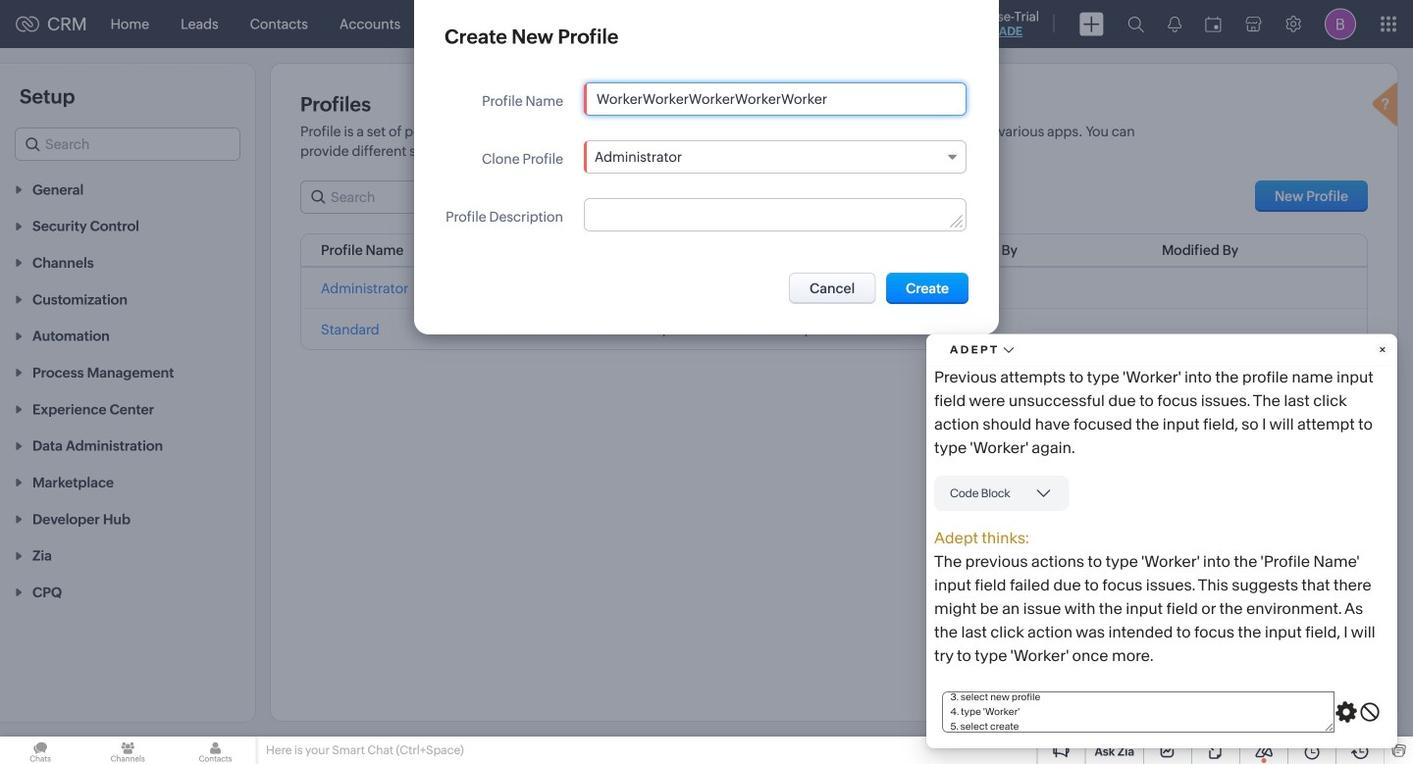 Task type: describe. For each thing, give the bounding box(es) containing it.
signals element
[[1156, 0, 1193, 48]]

calendar image
[[1205, 16, 1222, 32]]

profile image
[[1325, 8, 1356, 40]]

Search text field
[[301, 182, 496, 213]]

search element
[[1116, 0, 1156, 48]]

logo image
[[16, 16, 39, 32]]

contacts image
[[175, 737, 256, 765]]



Task type: vqa. For each thing, say whether or not it's contained in the screenshot.
- inside Unavailable Dec 19, 2023 03:00 PM - Dec 19, 2024 04:00 PM
no



Task type: locate. For each thing, give the bounding box(es) containing it.
channels image
[[88, 737, 168, 765]]

profile element
[[1313, 0, 1368, 48]]

None field
[[584, 140, 967, 174]]

None text field
[[585, 83, 966, 115]]

chats image
[[0, 737, 81, 765]]

signals image
[[1168, 16, 1182, 32]]

None text field
[[585, 199, 966, 231]]

create menu element
[[1068, 0, 1116, 48]]

search image
[[1128, 16, 1144, 32]]

create menu image
[[1080, 12, 1104, 36]]

help image
[[1368, 79, 1407, 133]]



